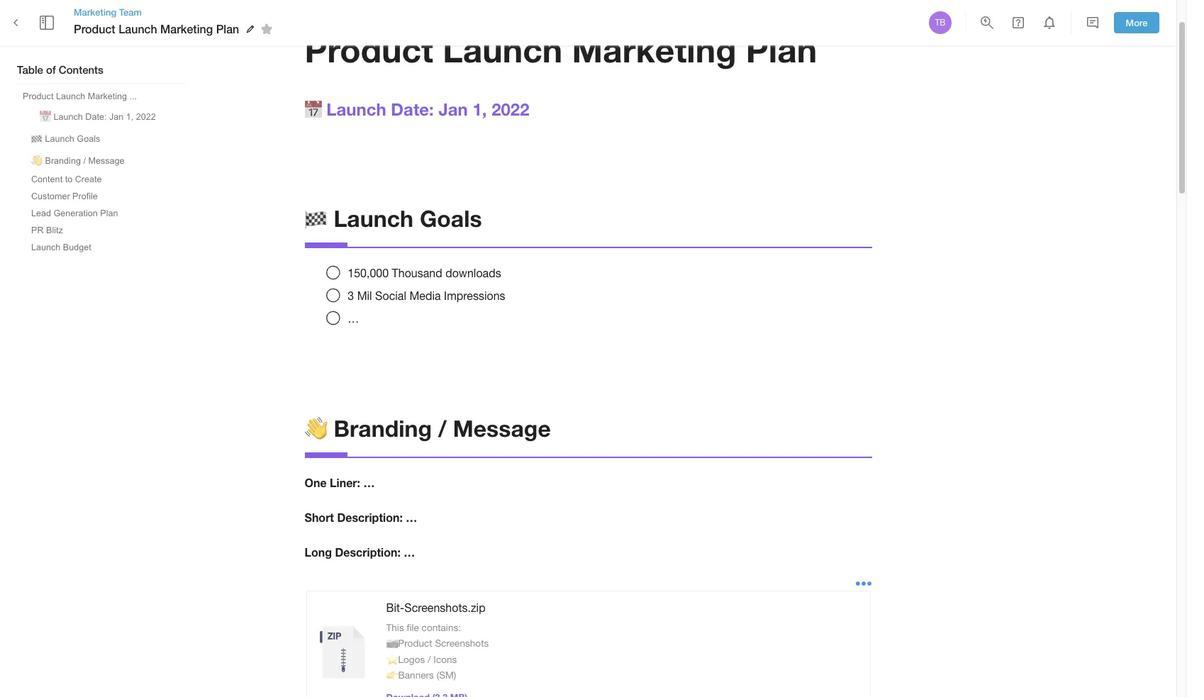 Task type: vqa. For each thing, say whether or not it's contained in the screenshot.
1,
yes



Task type: describe. For each thing, give the bounding box(es) containing it.
150,000 thousand downloads
[[348, 267, 501, 279]]

🏁 launch goals inside button
[[31, 134, 100, 144]]

branding inside button
[[45, 156, 81, 166]]

1 vertical spatial /
[[438, 415, 447, 442]]

(sm)
[[437, 669, 456, 681]]

3
[[348, 289, 354, 302]]

launch inside product launch marketing ... button
[[56, 91, 85, 101]]

marketing inside button
[[88, 91, 127, 101]]

short description: …
[[305, 511, 417, 524]]

📅 launch date: jan 1, 2022 inside button
[[40, 112, 156, 122]]

this file contains: 📷product screenshots ⭐️logos / icons 👉banners (sm)
[[386, 622, 489, 681]]

jan inside 📅 launch date: jan 1, 2022 button
[[109, 112, 124, 122]]

mil
[[357, 289, 372, 302]]

more button
[[1114, 12, 1159, 34]]

social
[[375, 289, 406, 302]]

📅 launch date: jan 1, 2022 button
[[34, 106, 162, 126]]

lead generation plan button
[[26, 206, 124, 221]]

👉banners
[[386, 669, 434, 681]]

...
[[129, 91, 137, 101]]

… for short description: …
[[406, 511, 417, 524]]

2022 inside 📅 launch date: jan 1, 2022 button
[[136, 112, 156, 122]]

1 horizontal spatial plan
[[216, 22, 239, 35]]

customer profile button
[[26, 189, 103, 204]]

customer
[[31, 191, 70, 201]]

create
[[75, 174, 102, 184]]

1 vertical spatial 👋 branding / message
[[305, 415, 551, 442]]

1 horizontal spatial 🏁 launch goals
[[305, 205, 482, 232]]

thousand
[[392, 267, 442, 279]]

🏁 inside 🏁 launch goals button
[[31, 134, 43, 144]]

launch inside content to create customer profile lead generation plan pr blitz launch budget
[[31, 243, 61, 252]]

1 horizontal spatial goals
[[420, 205, 482, 232]]

👋 inside button
[[31, 156, 43, 166]]

tb button
[[927, 9, 954, 36]]

📷product
[[386, 638, 432, 649]]

downloads
[[445, 267, 501, 279]]

impressions
[[444, 289, 505, 302]]

1 vertical spatial 🏁
[[305, 205, 327, 232]]

2 horizontal spatial product
[[305, 29, 433, 69]]

generation
[[54, 208, 98, 218]]

marketing team
[[74, 6, 142, 18]]

2 horizontal spatial plan
[[746, 29, 817, 69]]

👋 branding / message inside button
[[31, 156, 124, 166]]

contents
[[59, 63, 103, 76]]

1 horizontal spatial 1,
[[473, 99, 487, 119]]

… down 3
[[348, 312, 359, 325]]

media
[[409, 289, 441, 302]]

1 horizontal spatial jan
[[439, 99, 468, 119]]

profile
[[72, 191, 98, 201]]

product inside button
[[23, 91, 53, 101]]

message inside button
[[88, 156, 124, 166]]

1 vertical spatial message
[[453, 415, 551, 442]]

🏁 launch goals button
[[26, 128, 106, 148]]

bit-
[[386, 601, 404, 614]]



Task type: locate. For each thing, give the bounding box(es) containing it.
150,000
[[348, 267, 389, 279]]

/ inside button
[[83, 156, 86, 166]]

/ inside this file contains: 📷product screenshots ⭐️logos / icons 👉banners (sm)
[[428, 653, 431, 665]]

screenshots
[[435, 638, 489, 649]]

… right liner:
[[363, 476, 375, 490]]

contains:
[[422, 622, 461, 633]]

… up "long description: …"
[[406, 511, 417, 524]]

launch
[[119, 22, 157, 35], [443, 29, 562, 69], [56, 91, 85, 101], [326, 99, 386, 119], [54, 112, 83, 122], [45, 134, 74, 144], [334, 205, 413, 232], [31, 243, 61, 252]]

launch inside 🏁 launch goals button
[[45, 134, 74, 144]]

0 horizontal spatial product launch marketing plan
[[74, 22, 239, 35]]

lead
[[31, 208, 51, 218]]

marketing team link
[[74, 6, 277, 19]]

budget
[[63, 243, 91, 252]]

launch inside 📅 launch date: jan 1, 2022 button
[[54, 112, 83, 122]]

🏁
[[31, 134, 43, 144], [305, 205, 327, 232]]

1 horizontal spatial 📅 launch date: jan 1, 2022
[[305, 99, 529, 119]]

0 horizontal spatial 📅 launch date: jan 1, 2022
[[40, 112, 156, 122]]

goals up 👋 branding / message button
[[77, 134, 100, 144]]

1 vertical spatial description:
[[335, 545, 401, 559]]

0 vertical spatial 👋 branding / message
[[31, 156, 124, 166]]

plan
[[216, 22, 239, 35], [746, 29, 817, 69], [100, 208, 118, 218]]

long
[[305, 545, 332, 559]]

goals
[[77, 134, 100, 144], [420, 205, 482, 232]]

bit-screenshots.zip
[[386, 601, 485, 614]]

description: up "long description: …"
[[337, 511, 403, 524]]

📅
[[305, 99, 322, 119], [40, 112, 51, 122]]

blitz
[[46, 225, 63, 235]]

1 horizontal spatial product
[[74, 22, 115, 35]]

0 horizontal spatial 2022
[[136, 112, 156, 122]]

long description: …
[[305, 545, 415, 559]]

… up bit-
[[404, 545, 415, 559]]

1 horizontal spatial date:
[[391, 99, 434, 119]]

file
[[407, 622, 419, 633]]

description: for long
[[335, 545, 401, 559]]

screenshots.zip
[[404, 601, 485, 614]]

0 vertical spatial description:
[[337, 511, 403, 524]]

0 horizontal spatial jan
[[109, 112, 124, 122]]

branding
[[45, 156, 81, 166], [334, 415, 432, 442]]

0 horizontal spatial 📅
[[40, 112, 51, 122]]

0 horizontal spatial 🏁 launch goals
[[31, 134, 100, 144]]

1 horizontal spatial 🏁
[[305, 205, 327, 232]]

date: inside button
[[85, 112, 107, 122]]

0 horizontal spatial 1,
[[126, 112, 134, 122]]

icons
[[434, 653, 457, 665]]

branding up content to create button
[[45, 156, 81, 166]]

liner:
[[330, 476, 360, 490]]

date:
[[391, 99, 434, 119], [85, 112, 107, 122]]

jan
[[439, 99, 468, 119], [109, 112, 124, 122]]

goals inside button
[[77, 134, 100, 144]]

0 vertical spatial 🏁
[[31, 134, 43, 144]]

👋
[[31, 156, 43, 166], [305, 415, 327, 442]]

content to create customer profile lead generation plan pr blitz launch budget
[[31, 174, 118, 252]]

1, inside button
[[126, 112, 134, 122]]

message
[[88, 156, 124, 166], [453, 415, 551, 442]]

0 horizontal spatial plan
[[100, 208, 118, 218]]

product launch marketing ...
[[23, 91, 137, 101]]

1 horizontal spatial 👋 branding / message
[[305, 415, 551, 442]]

0 vertical spatial branding
[[45, 156, 81, 166]]

launch budget button
[[26, 240, 97, 255]]

0 vertical spatial message
[[88, 156, 124, 166]]

table of contents
[[17, 63, 103, 76]]

marketing
[[74, 6, 116, 18], [160, 22, 213, 35], [572, 29, 736, 69], [88, 91, 127, 101]]

of
[[46, 63, 56, 76]]

description:
[[337, 511, 403, 524], [335, 545, 401, 559]]

team
[[119, 6, 142, 18]]

more
[[1126, 17, 1148, 28]]

👋 up "one"
[[305, 415, 327, 442]]

0 vertical spatial 🏁 launch goals
[[31, 134, 100, 144]]

product launch marketing plan
[[74, 22, 239, 35], [305, 29, 817, 69]]

0 horizontal spatial product
[[23, 91, 53, 101]]

content to create button
[[26, 172, 107, 187]]

1 vertical spatial 🏁 launch goals
[[305, 205, 482, 232]]

👋 branding / message button
[[26, 150, 130, 170]]

🏁 launch goals up thousand
[[305, 205, 482, 232]]

1 vertical spatial branding
[[334, 415, 432, 442]]

branding up liner:
[[334, 415, 432, 442]]

to
[[65, 174, 72, 184]]

📅 launch date: jan 1, 2022
[[305, 99, 529, 119], [40, 112, 156, 122]]

one
[[305, 476, 327, 490]]

🏁 launch goals
[[31, 134, 100, 144], [305, 205, 482, 232]]

/
[[83, 156, 86, 166], [438, 415, 447, 442], [428, 653, 431, 665]]

plan inside content to create customer profile lead generation plan pr blitz launch budget
[[100, 208, 118, 218]]

0 horizontal spatial branding
[[45, 156, 81, 166]]

0 horizontal spatial goals
[[77, 134, 100, 144]]

1,
[[473, 99, 487, 119], [126, 112, 134, 122]]

pr blitz button
[[26, 223, 69, 238]]

0 horizontal spatial date:
[[85, 112, 107, 122]]

tb
[[935, 18, 946, 28]]

…
[[348, 312, 359, 325], [363, 476, 375, 490], [406, 511, 417, 524], [404, 545, 415, 559]]

short
[[305, 511, 334, 524]]

0 horizontal spatial /
[[83, 156, 86, 166]]

this
[[386, 622, 404, 633]]

0 vertical spatial 👋
[[31, 156, 43, 166]]

👋 branding / message
[[31, 156, 124, 166], [305, 415, 551, 442]]

1 horizontal spatial 👋
[[305, 415, 327, 442]]

📅 inside button
[[40, 112, 51, 122]]

0 horizontal spatial 🏁
[[31, 134, 43, 144]]

goals up "downloads"
[[420, 205, 482, 232]]

⭐️logos
[[386, 653, 425, 665]]

3 mil social media impressions
[[348, 289, 505, 302]]

content
[[31, 174, 62, 184]]

product
[[74, 22, 115, 35], [305, 29, 433, 69], [23, 91, 53, 101]]

0 horizontal spatial 👋
[[31, 156, 43, 166]]

table
[[17, 63, 43, 76]]

description: down short description: …
[[335, 545, 401, 559]]

1 horizontal spatial branding
[[334, 415, 432, 442]]

1 horizontal spatial product launch marketing plan
[[305, 29, 817, 69]]

pr
[[31, 225, 44, 235]]

1 horizontal spatial 2022
[[492, 99, 529, 119]]

2 vertical spatial /
[[428, 653, 431, 665]]

2022
[[492, 99, 529, 119], [136, 112, 156, 122]]

0 vertical spatial goals
[[77, 134, 100, 144]]

🏁 launch goals up 👋 branding / message button
[[31, 134, 100, 144]]

1 horizontal spatial 📅
[[305, 99, 322, 119]]

… for one liner: …
[[363, 476, 375, 490]]

1 vertical spatial 👋
[[305, 415, 327, 442]]

one liner: …
[[305, 476, 375, 490]]

0 horizontal spatial 👋 branding / message
[[31, 156, 124, 166]]

product launch marketing ... button
[[17, 89, 143, 104]]

2 horizontal spatial /
[[438, 415, 447, 442]]

description: for short
[[337, 511, 403, 524]]

… for long description: …
[[404, 545, 415, 559]]

1 vertical spatial goals
[[420, 205, 482, 232]]

0 vertical spatial /
[[83, 156, 86, 166]]

1 horizontal spatial message
[[453, 415, 551, 442]]

1 horizontal spatial /
[[428, 653, 431, 665]]

0 horizontal spatial message
[[88, 156, 124, 166]]

👋 up the content
[[31, 156, 43, 166]]



